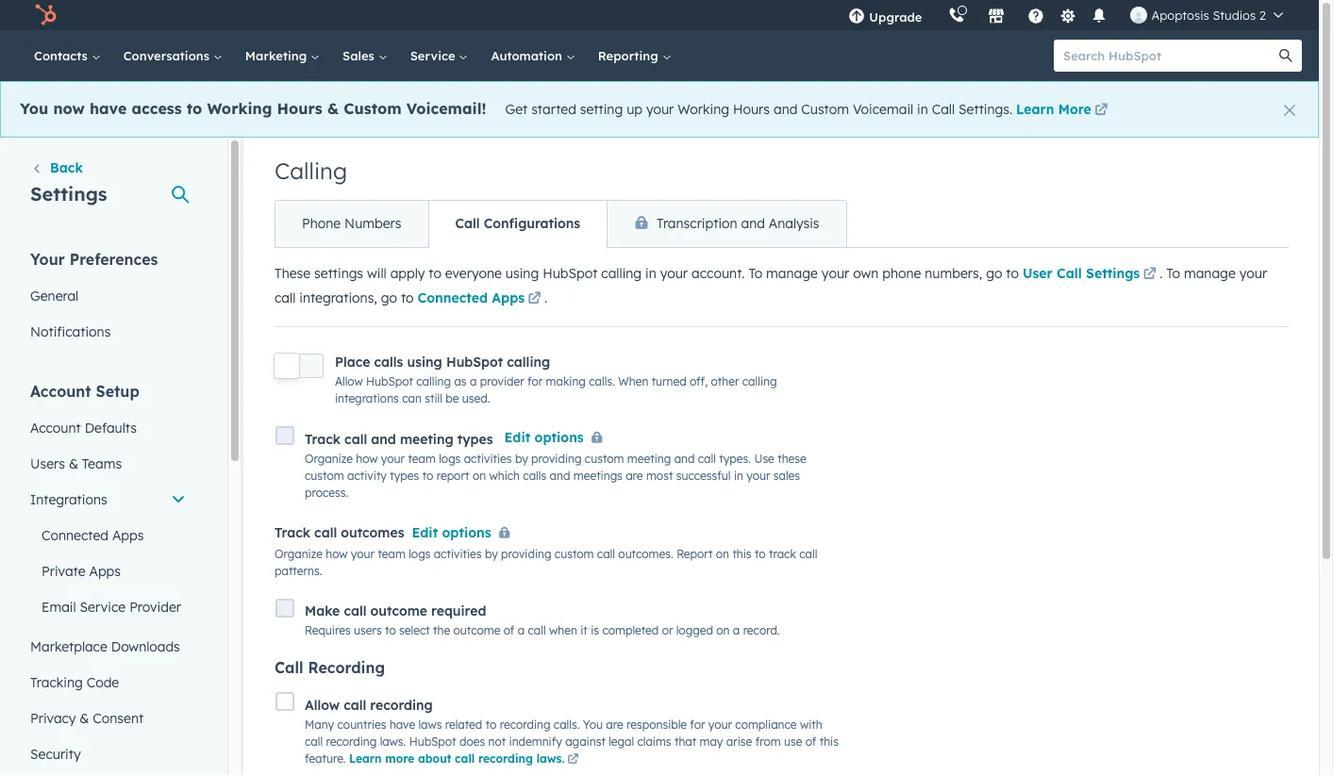 Task type: vqa. For each thing, say whether or not it's contained in the screenshot.
Record in the 'You're mentioned on a contact record Get notified when a teammate @mentions you in a note or logged activity on a contact record.'
no



Task type: describe. For each thing, give the bounding box(es) containing it.
setup
[[96, 382, 139, 401]]

private apps link
[[19, 554, 197, 590]]

privacy
[[30, 711, 76, 728]]

1 horizontal spatial outcome
[[453, 624, 501, 638]]

consent
[[93, 711, 144, 728]]

track for track call and meeting types
[[305, 431, 341, 448]]

providing for meeting
[[531, 452, 582, 466]]

when
[[618, 375, 649, 389]]

navigation containing phone numbers
[[275, 200, 847, 248]]

0 vertical spatial service
[[410, 48, 459, 63]]

& inside alert
[[327, 99, 339, 118]]

custom for types
[[585, 452, 624, 466]]

1 vertical spatial apps
[[112, 527, 144, 544]]

& for teams
[[69, 456, 78, 473]]

edit options for track call outcomes
[[412, 524, 491, 541]]

laws. inside many countries have laws related to recording calls. you are responsible for your compliance with call recording laws. hubspot does not indemnify against legal claims that may arise from use of this feature.
[[380, 735, 406, 749]]

learn for you now have access to working hours & custom voicemail!
[[1016, 101, 1054, 118]]

recording down countries
[[326, 735, 377, 749]]

email service provider
[[42, 599, 181, 616]]

call up everyone
[[455, 215, 480, 232]]

sales
[[343, 48, 378, 63]]

does
[[459, 735, 485, 749]]

0 horizontal spatial meeting
[[400, 431, 454, 448]]

to inside organize how your team logs activities by providing custom meeting and call types. use these custom activity types to report on which calls and meetings are most successful in your sales process.
[[422, 469, 433, 483]]

link opens in a new window image down against
[[567, 752, 579, 769]]

own
[[853, 265, 879, 282]]

0 horizontal spatial in
[[645, 265, 657, 282]]

account setup
[[30, 382, 139, 401]]

link opens in a new window image down configurations
[[528, 289, 541, 311]]

& for consent
[[80, 711, 89, 728]]

feature.
[[305, 752, 346, 766]]

requires
[[305, 624, 351, 638]]

back
[[50, 159, 83, 176]]

privacy & consent link
[[19, 701, 197, 737]]

0 horizontal spatial settings
[[30, 182, 107, 206]]

legal
[[609, 735, 634, 749]]

hubspot link
[[23, 4, 71, 26]]

apoptosis studios 2
[[1152, 8, 1266, 23]]

using inside place calls using hubspot calling allow hubspot calling as a provider for making calls. when turned off, other calling integrations can still be used.
[[407, 354, 442, 371]]

in inside organize how your team logs activities by providing custom meeting and call types. use these custom activity types to report on which calls and meetings are most successful in your sales process.
[[734, 469, 743, 483]]

conversations link
[[112, 30, 234, 81]]

more
[[1058, 101, 1092, 118]]

organize for organize how your team logs activities by providing custom meeting and call types. use these custom activity types to report on which calls and meetings are most successful in your sales process.
[[305, 452, 353, 466]]

by for call
[[485, 547, 498, 561]]

most
[[646, 469, 673, 483]]

general link
[[19, 278, 197, 314]]

call left recording
[[275, 659, 303, 678]]

other
[[711, 375, 739, 389]]

contacts link
[[23, 30, 112, 81]]

call inside many countries have laws related to recording calls. you are responsible for your compliance with call recording laws. hubspot does not indemnify against legal claims that may arise from use of this feature.
[[305, 735, 323, 749]]

analysis
[[769, 215, 820, 232]]

user call settings
[[1023, 265, 1140, 282]]

apply
[[390, 265, 425, 282]]

help button
[[1020, 0, 1053, 30]]

team for patterns.
[[378, 547, 406, 561]]

call configurations link
[[428, 201, 607, 247]]

of inside many countries have laws related to recording calls. you are responsible for your compliance with call recording laws. hubspot does not indemnify against legal claims that may arise from use of this feature.
[[806, 735, 817, 749]]

email service provider link
[[19, 590, 197, 626]]

call up countries
[[344, 697, 366, 714]]

1 to from the left
[[749, 265, 763, 282]]

and inside you now have access to working hours & custom voicemail! alert
[[774, 101, 798, 118]]

integrations
[[335, 392, 399, 406]]

custom for &
[[344, 99, 402, 118]]

1 horizontal spatial settings
[[1086, 265, 1140, 282]]

call inside organize how your team logs activities by providing custom meeting and call types. use these custom activity types to report on which calls and meetings are most successful in your sales process.
[[698, 452, 716, 466]]

calls. inside many countries have laws related to recording calls. you are responsible for your compliance with call recording laws. hubspot does not indemnify against legal claims that may arise from use of this feature.
[[554, 718, 580, 732]]

notifications link
[[19, 314, 197, 350]]

for for calling
[[528, 375, 543, 389]]

security
[[30, 746, 81, 763]]

automation
[[491, 48, 566, 63]]

settings
[[314, 265, 363, 282]]

you inside alert
[[20, 99, 48, 118]]

upgrade image
[[849, 8, 866, 25]]

recording down not
[[478, 752, 533, 766]]

organize for organize how your team logs activities by providing custom call outcomes. report on this to track call patterns.
[[275, 547, 323, 561]]

select
[[399, 624, 430, 638]]

learn more about call recording laws.
[[349, 752, 565, 766]]

call configurations
[[455, 215, 580, 232]]

organize how your team logs activities by providing custom call outcomes. report on this to track call patterns.
[[275, 547, 818, 578]]

use
[[754, 452, 775, 466]]

get started setting up your working hours and custom voicemail in call settings.
[[505, 101, 1016, 118]]

working for your
[[678, 101, 729, 118]]

hubspot down configurations
[[543, 265, 598, 282]]

hours for &
[[277, 99, 322, 118]]

call left outcomes.
[[597, 547, 615, 561]]

your preferences element
[[19, 249, 197, 350]]

your inside . to manage your call integrations, go to
[[1240, 265, 1267, 282]]

and inside button
[[741, 215, 765, 232]]

hubspot inside many countries have laws related to recording calls. you are responsible for your compliance with call recording laws. hubspot does not indemnify against legal claims that may arise from use of this feature.
[[409, 735, 456, 749]]

this inside many countries have laws related to recording calls. you are responsible for your compliance with call recording laws. hubspot does not indemnify against legal claims that may arise from use of this feature.
[[820, 735, 839, 749]]

be
[[446, 392, 459, 406]]

to inside many countries have laws related to recording calls. you are responsible for your compliance with call recording laws. hubspot does not indemnify against legal claims that may arise from use of this feature.
[[486, 718, 497, 732]]

help image
[[1028, 8, 1045, 25]]

. to manage your call integrations, go to
[[275, 265, 1267, 307]]

still
[[425, 392, 442, 406]]

track
[[769, 547, 796, 561]]

1 horizontal spatial using
[[506, 265, 539, 282]]

report
[[677, 547, 713, 561]]

place
[[335, 354, 370, 371]]

Search HubSpot search field
[[1054, 40, 1285, 72]]

account setup element
[[19, 381, 197, 773]]

learn more about call recording laws. link
[[349, 752, 582, 769]]

call down 'process.'
[[314, 524, 337, 541]]

allow call recording
[[305, 697, 433, 714]]

to inside the organize how your team logs activities by providing custom call outcomes. report on this to track call patterns.
[[755, 547, 766, 561]]

outcomes.
[[618, 547, 674, 561]]

with
[[800, 718, 822, 732]]

recording
[[308, 659, 385, 678]]

2 horizontal spatial a
[[733, 624, 740, 638]]

responsible
[[627, 718, 687, 732]]

upgrade
[[869, 9, 922, 25]]

to inside . to manage your call integrations, go to
[[1167, 265, 1180, 282]]

link opens in a new window image right user call settings
[[1143, 264, 1157, 287]]

tracking code
[[30, 675, 119, 692]]

calls inside organize how your team logs activities by providing custom meeting and call types. use these custom activity types to report on which calls and meetings are most successful in your sales process.
[[523, 469, 547, 483]]

call right the user
[[1057, 265, 1082, 282]]

make call outcome required requires users to select the outcome of a call when it is completed or logged on a record.
[[305, 603, 780, 638]]

or
[[662, 624, 673, 638]]

hubspot up as
[[446, 354, 503, 371]]

recording up the laws
[[370, 697, 433, 714]]

edit for track call and meeting types
[[504, 430, 531, 447]]

allow inside place calls using hubspot calling allow hubspot calling as a provider for making calls. when turned off, other calling integrations can still be used.
[[335, 375, 363, 389]]

general
[[30, 288, 79, 305]]

call up the activity
[[344, 431, 367, 448]]

edit options for track call and meeting types
[[504, 430, 584, 447]]

connected apps inside account setup element
[[42, 527, 144, 544]]

tracking code link
[[19, 665, 197, 701]]

is
[[591, 624, 599, 638]]

search image
[[1280, 49, 1293, 62]]

contacts
[[34, 48, 91, 63]]

link opens in a new window image down configurations
[[528, 293, 541, 307]]

integrations button
[[19, 482, 197, 518]]

account for account defaults
[[30, 420, 81, 437]]

recording up indemnify at the left of the page
[[500, 718, 551, 732]]

your
[[30, 250, 65, 269]]

call inside learn more about call recording laws. link
[[455, 752, 475, 766]]

by for meeting
[[515, 452, 528, 466]]

link opens in a new window image inside learn more about call recording laws. link
[[567, 754, 579, 766]]

hubspot image
[[34, 4, 57, 26]]

that
[[675, 735, 697, 749]]

to inside make call outcome required requires users to select the outcome of a call when it is completed or logged on a record.
[[385, 624, 396, 638]]

hubspot up can
[[366, 375, 413, 389]]

get
[[505, 101, 528, 118]]

arise
[[726, 735, 752, 749]]

process.
[[305, 486, 348, 500]]

call up users
[[344, 603, 367, 620]]

transcription and analysis button
[[607, 201, 846, 247]]

on inside the organize how your team logs activities by providing custom call outcomes. report on this to track call patterns.
[[716, 547, 729, 561]]

users
[[30, 456, 65, 473]]

2 vertical spatial apps
[[89, 563, 121, 580]]

privacy & consent
[[30, 711, 144, 728]]

these settings will apply to everyone using hubspot calling in your account. to manage your own phone numbers, go to
[[275, 265, 1023, 282]]

use
[[784, 735, 802, 749]]



Task type: locate. For each thing, give the bounding box(es) containing it.
settings image
[[1060, 8, 1077, 25]]

logs for types
[[439, 452, 461, 466]]

1 vertical spatial you
[[583, 718, 603, 732]]

1 account from the top
[[30, 382, 91, 401]]

link opens in a new window image right "more"
[[1095, 102, 1108, 120]]

not
[[488, 735, 506, 749]]

private
[[42, 563, 85, 580]]

of left when
[[504, 624, 515, 638]]

turned
[[652, 375, 687, 389]]

track for track call outcomes
[[275, 524, 310, 541]]

notifications button
[[1084, 0, 1116, 30]]

of
[[504, 624, 515, 638], [806, 735, 817, 749]]

make
[[305, 603, 340, 620]]

logs inside organize how your team logs activities by providing custom meeting and call types. use these custom activity types to report on which calls and meetings are most successful in your sales process.
[[439, 452, 461, 466]]

connected apps up private apps in the bottom of the page
[[42, 527, 144, 544]]

team for types
[[408, 452, 436, 466]]

0 vertical spatial edit options
[[504, 430, 584, 447]]

outcome down required
[[453, 624, 501, 638]]

allow down "place" on the top of page
[[335, 375, 363, 389]]

2 manage from the left
[[1184, 265, 1236, 282]]

0 horizontal spatial a
[[470, 375, 477, 389]]

phone
[[302, 215, 341, 232]]

menu item
[[936, 0, 939, 30]]

logged
[[676, 624, 713, 638]]

settings.
[[959, 101, 1013, 118]]

1 horizontal spatial types
[[457, 431, 493, 448]]

0 vertical spatial laws.
[[380, 735, 406, 749]]

notifications image
[[1091, 8, 1108, 25]]

0 vertical spatial organize
[[305, 452, 353, 466]]

. for .
[[545, 290, 548, 307]]

sales link
[[331, 30, 399, 81]]

against
[[565, 735, 606, 749]]

private apps
[[42, 563, 121, 580]]

activities inside the organize how your team logs activities by providing custom call outcomes. report on this to track call patterns.
[[434, 547, 482, 561]]

calling
[[275, 157, 347, 185]]

1 vertical spatial are
[[606, 718, 623, 732]]

1 vertical spatial have
[[390, 718, 415, 732]]

link opens in a new window image right user call settings
[[1143, 268, 1157, 282]]

types.
[[719, 452, 751, 466]]

link opens in a new window image
[[1095, 104, 1108, 118], [1143, 264, 1157, 287], [528, 293, 541, 307], [567, 752, 579, 769]]

0 horizontal spatial calls.
[[554, 718, 580, 732]]

connected apps link down everyone
[[418, 289, 545, 311]]

options
[[535, 430, 584, 447], [442, 524, 491, 541]]

0 horizontal spatial calls
[[374, 354, 403, 371]]

2 vertical spatial custom
[[555, 547, 594, 561]]

custom
[[344, 99, 402, 118], [801, 101, 849, 118]]

0 horizontal spatial have
[[90, 99, 127, 118]]

1 horizontal spatial laws.
[[537, 752, 565, 766]]

team inside organize how your team logs activities by providing custom meeting and call types. use these custom activity types to report on which calls and meetings are most successful in your sales process.
[[408, 452, 436, 466]]

are inside organize how your team logs activities by providing custom meeting and call types. use these custom activity types to report on which calls and meetings are most successful in your sales process.
[[626, 469, 643, 483]]

0 horizontal spatial &
[[69, 456, 78, 473]]

1 vertical spatial connected apps link
[[19, 518, 197, 554]]

2 vertical spatial on
[[716, 624, 730, 638]]

0 vertical spatial have
[[90, 99, 127, 118]]

account for account setup
[[30, 382, 91, 401]]

account up users
[[30, 420, 81, 437]]

record.
[[743, 624, 780, 638]]

0 vertical spatial go
[[986, 265, 1003, 282]]

by
[[515, 452, 528, 466], [485, 547, 498, 561]]

working right up
[[678, 101, 729, 118]]

using
[[506, 265, 539, 282], [407, 354, 442, 371]]

call inside . to manage your call integrations, go to
[[275, 290, 296, 307]]

laws
[[418, 718, 442, 732]]

organize
[[305, 452, 353, 466], [275, 547, 323, 561]]

hubspot up about
[[409, 735, 456, 749]]

go
[[986, 265, 1003, 282], [381, 290, 397, 307]]

edit for track call outcomes
[[412, 524, 438, 541]]

marketplace downloads link
[[19, 629, 197, 665]]

your inside you now have access to working hours & custom voicemail! alert
[[646, 101, 674, 118]]

2 vertical spatial &
[[80, 711, 89, 728]]

. for . to manage your call integrations, go to
[[1160, 265, 1163, 282]]

0 vertical spatial in
[[917, 101, 928, 118]]

1 horizontal spatial of
[[806, 735, 817, 749]]

0 vertical spatial connected apps
[[418, 290, 525, 307]]

types down used.
[[457, 431, 493, 448]]

this inside the organize how your team logs activities by providing custom call outcomes. report on this to track call patterns.
[[733, 547, 752, 561]]

calling
[[601, 265, 642, 282], [507, 354, 550, 371], [416, 375, 451, 389], [742, 375, 777, 389]]

1 vertical spatial how
[[326, 547, 348, 561]]

organize up 'process.'
[[305, 452, 353, 466]]

0 vertical spatial connected apps link
[[418, 289, 545, 311]]

0 horizontal spatial hours
[[277, 99, 322, 118]]

. inside . to manage your call integrations, go to
[[1160, 265, 1163, 282]]

for inside place calls using hubspot calling allow hubspot calling as a provider for making calls. when turned off, other calling integrations can still be used.
[[528, 375, 543, 389]]

2
[[1260, 8, 1266, 23]]

on right logged at the bottom right
[[716, 624, 730, 638]]

started
[[531, 101, 576, 118]]

types down track call and meeting types
[[390, 469, 419, 483]]

edit options button for track call outcomes
[[412, 522, 518, 546]]

apps up 'email service provider' link
[[89, 563, 121, 580]]

tara schultz image
[[1131, 7, 1148, 24]]

hubspot
[[543, 265, 598, 282], [446, 354, 503, 371], [366, 375, 413, 389], [409, 735, 456, 749]]

options for track call outcomes
[[442, 524, 491, 541]]

link opens in a new window image inside user call settings link
[[1143, 268, 1157, 282]]

to inside . to manage your call integrations, go to
[[401, 290, 414, 307]]

0 vertical spatial you
[[20, 99, 48, 118]]

have inside alert
[[90, 99, 127, 118]]

to
[[187, 99, 202, 118], [429, 265, 442, 282], [1006, 265, 1019, 282], [401, 290, 414, 307], [422, 469, 433, 483], [755, 547, 766, 561], [385, 624, 396, 638], [486, 718, 497, 732]]

0 vertical spatial activities
[[464, 452, 512, 466]]

1 vertical spatial providing
[[501, 547, 552, 561]]

successful
[[676, 469, 731, 483]]

on inside organize how your team logs activities by providing custom meeting and call types. use these custom activity types to report on which calls and meetings are most successful in your sales process.
[[473, 469, 486, 483]]

users & teams
[[30, 456, 122, 473]]

provider
[[480, 375, 524, 389]]

menu
[[835, 0, 1296, 30]]

0 horizontal spatial you
[[20, 99, 48, 118]]

to right users
[[385, 624, 396, 638]]

0 horizontal spatial logs
[[409, 547, 431, 561]]

link opens in a new window image down against
[[567, 754, 579, 766]]

now
[[53, 99, 85, 118]]

1 vertical spatial settings
[[1086, 265, 1140, 282]]

& down 'sales' "link"
[[327, 99, 339, 118]]

marketing
[[245, 48, 310, 63]]

link opens in a new window image
[[1095, 102, 1108, 120], [1143, 268, 1157, 282], [528, 289, 541, 311], [567, 754, 579, 766]]

edit options down report
[[412, 524, 491, 541]]

used.
[[462, 392, 490, 406]]

how inside the organize how your team logs activities by providing custom call outcomes. report on this to track call patterns.
[[326, 547, 348, 561]]

0 horizontal spatial learn
[[349, 752, 382, 766]]

your preferences
[[30, 250, 158, 269]]

access
[[132, 99, 182, 118]]

& right users
[[69, 456, 78, 473]]

are
[[626, 469, 643, 483], [606, 718, 623, 732]]

0 vertical spatial .
[[1160, 265, 1163, 282]]

these
[[275, 265, 311, 282]]

security link
[[19, 737, 197, 773]]

hours for and
[[733, 101, 770, 118]]

activities up which
[[464, 452, 512, 466]]

to up not
[[486, 718, 497, 732]]

compliance
[[735, 718, 797, 732]]

to inside alert
[[187, 99, 202, 118]]

2 account from the top
[[30, 420, 81, 437]]

0 horizontal spatial outcome
[[370, 603, 427, 620]]

numbers
[[345, 215, 402, 232]]

0 vertical spatial apps
[[492, 290, 525, 307]]

0 horizontal spatial to
[[749, 265, 763, 282]]

how up the activity
[[356, 452, 378, 466]]

0 vertical spatial of
[[504, 624, 515, 638]]

2 to from the left
[[1167, 265, 1180, 282]]

1 vertical spatial logs
[[409, 547, 431, 561]]

to right the account.
[[749, 265, 763, 282]]

how for patterns.
[[326, 547, 348, 561]]

options for track call and meeting types
[[535, 430, 584, 447]]

1 vertical spatial edit options button
[[412, 522, 518, 546]]

this
[[733, 547, 752, 561], [820, 735, 839, 749]]

calls inside place calls using hubspot calling allow hubspot calling as a provider for making calls. when turned off, other calling integrations can still be used.
[[374, 354, 403, 371]]

on inside make call outcome required requires users to select the outcome of a call when it is completed or logged on a record.
[[716, 624, 730, 638]]

everyone
[[445, 265, 502, 282]]

you inside many countries have laws related to recording calls. you are responsible for your compliance with call recording laws. hubspot does not indemnify against legal claims that may arise from use of this feature.
[[583, 718, 603, 732]]

in inside alert
[[917, 101, 928, 118]]

0 vertical spatial settings
[[30, 182, 107, 206]]

how down "track call outcomes"
[[326, 547, 348, 561]]

edit options button for track call and meeting types
[[504, 427, 610, 451]]

learn inside you now have access to working hours & custom voicemail! alert
[[1016, 101, 1054, 118]]

apps down integrations button
[[112, 527, 144, 544]]

0 horizontal spatial connected apps link
[[19, 518, 197, 554]]

from
[[755, 735, 781, 749]]

connected down everyone
[[418, 290, 488, 307]]

search button
[[1270, 40, 1302, 72]]

track up 'process.'
[[305, 431, 341, 448]]

connected apps
[[418, 290, 525, 307], [42, 527, 144, 544]]

options up organize how your team logs activities by providing custom meeting and call types. use these custom activity types to report on which calls and meetings are most successful in your sales process.
[[535, 430, 584, 447]]

1 horizontal spatial service
[[410, 48, 459, 63]]

1 vertical spatial connected apps
[[42, 527, 144, 544]]

connected apps down everyone
[[418, 290, 525, 307]]

numbers,
[[925, 265, 982, 282]]

0 horizontal spatial for
[[528, 375, 543, 389]]

are inside many countries have laws related to recording calls. you are responsible for your compliance with call recording laws. hubspot does not indemnify against legal claims that may arise from use of this feature.
[[606, 718, 623, 732]]

1 horizontal spatial manage
[[1184, 265, 1236, 282]]

organize up patterns.
[[275, 547, 323, 561]]

1 horizontal spatial edit options
[[504, 430, 584, 447]]

using right everyone
[[506, 265, 539, 282]]

will
[[367, 265, 387, 282]]

activities for types
[[464, 452, 512, 466]]

you now have access to working hours & custom voicemail!
[[20, 99, 486, 118]]

providing for call
[[501, 547, 552, 561]]

call down does
[[455, 752, 475, 766]]

your inside many countries have laws related to recording calls. you are responsible for your compliance with call recording laws. hubspot does not indemnify against legal claims that may arise from use of this feature.
[[708, 718, 732, 732]]

0 horizontal spatial laws.
[[380, 735, 406, 749]]

link opens in a new window image inside "learn more" link
[[1095, 102, 1108, 120]]

can
[[402, 392, 422, 406]]

0 vertical spatial using
[[506, 265, 539, 282]]

learn
[[1016, 101, 1054, 118], [349, 752, 382, 766]]

0 horizontal spatial go
[[381, 290, 397, 307]]

a inside place calls using hubspot calling allow hubspot calling as a provider for making calls. when turned off, other calling integrations can still be used.
[[470, 375, 477, 389]]

0 horizontal spatial edit
[[412, 524, 438, 541]]

of inside make call outcome required requires users to select the outcome of a call when it is completed or logged on a record.
[[504, 624, 515, 638]]

notifications
[[30, 324, 111, 341]]

user
[[1023, 265, 1053, 282]]

go inside . to manage your call integrations, go to
[[381, 290, 397, 307]]

service inside account setup element
[[80, 599, 126, 616]]

2 vertical spatial in
[[734, 469, 743, 483]]

for up the that
[[690, 718, 705, 732]]

studios
[[1213, 8, 1256, 23]]

activities
[[464, 452, 512, 466], [434, 547, 482, 561]]

a left when
[[518, 624, 525, 638]]

outcome up select
[[370, 603, 427, 620]]

call right 'track'
[[799, 547, 818, 561]]

edit up which
[[504, 430, 531, 447]]

1 vertical spatial in
[[645, 265, 657, 282]]

0 vertical spatial track
[[305, 431, 341, 448]]

0 horizontal spatial options
[[442, 524, 491, 541]]

how for types
[[356, 452, 378, 466]]

1 vertical spatial using
[[407, 354, 442, 371]]

service down private apps link
[[80, 599, 126, 616]]

1 horizontal spatial calls.
[[589, 375, 615, 389]]

call inside you now have access to working hours & custom voicemail! alert
[[932, 101, 955, 118]]

1 vertical spatial go
[[381, 290, 397, 307]]

1 vertical spatial edit
[[412, 524, 438, 541]]

account.
[[692, 265, 745, 282]]

connected inside account setup element
[[42, 527, 109, 544]]

0 vertical spatial outcome
[[370, 603, 427, 620]]

0 vertical spatial edit options button
[[504, 427, 610, 451]]

1 manage from the left
[[766, 265, 818, 282]]

types inside organize how your team logs activities by providing custom meeting and call types. use these custom activity types to report on which calls and meetings are most successful in your sales process.
[[390, 469, 419, 483]]

connected apps link up private apps in the bottom of the page
[[19, 518, 197, 554]]

have for now
[[90, 99, 127, 118]]

calls.
[[589, 375, 615, 389], [554, 718, 580, 732]]

0 vertical spatial connected
[[418, 290, 488, 307]]

manage inside . to manage your call integrations, go to
[[1184, 265, 1236, 282]]

account
[[30, 382, 91, 401], [30, 420, 81, 437]]

close image
[[1284, 105, 1296, 116]]

go right numbers,
[[986, 265, 1003, 282]]

apoptosis studios 2 button
[[1120, 0, 1295, 30]]

meeting up 'most'
[[627, 452, 671, 466]]

you up against
[[583, 718, 603, 732]]

link opens in a new window image right "more"
[[1095, 104, 1108, 118]]

0 vertical spatial calls
[[374, 354, 403, 371]]

menu containing apoptosis studios 2
[[835, 0, 1296, 30]]

by inside organize how your team logs activities by providing custom meeting and call types. use these custom activity types to report on which calls and meetings are most successful in your sales process.
[[515, 452, 528, 466]]

in down types. on the bottom right of the page
[[734, 469, 743, 483]]

.
[[1160, 265, 1163, 282], [545, 290, 548, 307]]

meeting inside organize how your team logs activities by providing custom meeting and call types. use these custom activity types to report on which calls and meetings are most successful in your sales process.
[[627, 452, 671, 466]]

0 vertical spatial account
[[30, 382, 91, 401]]

have right now
[[90, 99, 127, 118]]

provider
[[129, 599, 181, 616]]

0 vertical spatial this
[[733, 547, 752, 561]]

learn down countries
[[349, 752, 382, 766]]

report
[[437, 469, 469, 483]]

track up patterns.
[[275, 524, 310, 541]]

up
[[627, 101, 643, 118]]

activities up required
[[434, 547, 482, 561]]

laws. down indemnify at the left of the page
[[537, 752, 565, 766]]

voicemail!
[[406, 99, 486, 118]]

providing inside organize how your team logs activities by providing custom meeting and call types. use these custom activity types to report on which calls and meetings are most successful in your sales process.
[[531, 452, 582, 466]]

organize inside organize how your team logs activities by providing custom meeting and call types. use these custom activity types to report on which calls and meetings are most successful in your sales process.
[[305, 452, 353, 466]]

calling icon image
[[949, 8, 966, 25]]

1 horizontal spatial &
[[80, 711, 89, 728]]

1 vertical spatial laws.
[[537, 752, 565, 766]]

a left record.
[[733, 624, 740, 638]]

of down with
[[806, 735, 817, 749]]

0 vertical spatial how
[[356, 452, 378, 466]]

settings right the user
[[1086, 265, 1140, 282]]

indemnify
[[509, 735, 562, 749]]

organize inside the organize how your team logs activities by providing custom call outcomes. report on this to track call patterns.
[[275, 547, 323, 561]]

2 horizontal spatial &
[[327, 99, 339, 118]]

0 horizontal spatial custom
[[344, 99, 402, 118]]

1 horizontal spatial hours
[[733, 101, 770, 118]]

have left the laws
[[390, 718, 415, 732]]

in right voicemail
[[917, 101, 928, 118]]

to
[[749, 265, 763, 282], [1167, 265, 1180, 282]]

edit right the outcomes
[[412, 524, 438, 541]]

to right user call settings link
[[1167, 265, 1180, 282]]

0 vertical spatial are
[[626, 469, 643, 483]]

call left when
[[528, 624, 546, 638]]

these
[[778, 452, 807, 466]]

service
[[410, 48, 459, 63], [80, 599, 126, 616]]

custom for and
[[801, 101, 849, 118]]

custom for patterns.
[[555, 547, 594, 561]]

when
[[549, 624, 577, 638]]

by inside the organize how your team logs activities by providing custom call outcomes. report on this to track call patterns.
[[485, 547, 498, 561]]

on right report
[[716, 547, 729, 561]]

1 vertical spatial service
[[80, 599, 126, 616]]

have for countries
[[390, 718, 415, 732]]

providing up make call outcome required requires users to select the outcome of a call when it is completed or logged on a record.
[[501, 547, 552, 561]]

team down the outcomes
[[378, 547, 406, 561]]

1 horizontal spatial have
[[390, 718, 415, 732]]

0 horizontal spatial of
[[504, 624, 515, 638]]

1 horizontal spatial for
[[690, 718, 705, 732]]

options down report
[[442, 524, 491, 541]]

activities for patterns.
[[434, 547, 482, 561]]

patterns.
[[275, 564, 322, 578]]

using up still
[[407, 354, 442, 371]]

1 vertical spatial allow
[[305, 697, 340, 714]]

marketplaces image
[[988, 8, 1005, 25]]

tracking
[[30, 675, 83, 692]]

logs inside the organize how your team logs activities by providing custom call outcomes. report on this to track call patterns.
[[409, 547, 431, 561]]

edit options up organize how your team logs activities by providing custom meeting and call types. use these custom activity types to report on which calls and meetings are most successful in your sales process.
[[504, 430, 584, 447]]

link opens in a new window image inside "learn more" link
[[1095, 104, 1108, 118]]

1 horizontal spatial calls
[[523, 469, 547, 483]]

call down many
[[305, 735, 323, 749]]

to left report
[[422, 469, 433, 483]]

this down with
[[820, 735, 839, 749]]

marketplace downloads
[[30, 639, 180, 656]]

account up account defaults
[[30, 382, 91, 401]]

. right user call settings
[[1160, 265, 1163, 282]]

team down track call and meeting types
[[408, 452, 436, 466]]

1 vertical spatial calls
[[523, 469, 547, 483]]

calls. up against
[[554, 718, 580, 732]]

apps down everyone
[[492, 290, 525, 307]]

sales
[[774, 469, 800, 483]]

to down the apply
[[401, 290, 414, 307]]

1 vertical spatial connected
[[42, 527, 109, 544]]

you now have access to working hours & custom voicemail! alert
[[0, 81, 1319, 138]]

for for related
[[690, 718, 705, 732]]

reporting
[[598, 48, 662, 63]]

conversations
[[123, 48, 213, 63]]

custom inside the organize how your team logs activities by providing custom call outcomes. report on this to track call patterns.
[[555, 547, 594, 561]]

navigation
[[275, 200, 847, 248]]

1 horizontal spatial to
[[1167, 265, 1180, 282]]

marketing link
[[234, 30, 331, 81]]

to right the apply
[[429, 265, 442, 282]]

custom up 'process.'
[[305, 469, 344, 483]]

call down these
[[275, 290, 296, 307]]

to left the user
[[1006, 265, 1019, 282]]

it
[[581, 624, 588, 638]]

this left 'track'
[[733, 547, 752, 561]]

code
[[87, 675, 119, 692]]

0 horizontal spatial using
[[407, 354, 442, 371]]

edit
[[504, 430, 531, 447], [412, 524, 438, 541]]

calls right which
[[523, 469, 547, 483]]

providing inside the organize how your team logs activities by providing custom call outcomes. report on this to track call patterns.
[[501, 547, 552, 561]]

by up which
[[515, 452, 528, 466]]

logs
[[439, 452, 461, 466], [409, 547, 431, 561]]

1 horizontal spatial connected apps
[[418, 290, 525, 307]]

0 horizontal spatial working
[[207, 99, 272, 118]]

0 vertical spatial calls.
[[589, 375, 615, 389]]

on left which
[[473, 469, 486, 483]]

by up required
[[485, 547, 498, 561]]

meeting down still
[[400, 431, 454, 448]]

calls right "place" on the top of page
[[374, 354, 403, 371]]

transcription and analysis
[[657, 215, 820, 232]]

1 vertical spatial custom
[[305, 469, 344, 483]]

for inside many countries have laws related to recording calls. you are responsible for your compliance with call recording laws. hubspot does not indemnify against legal claims that may arise from use of this feature.
[[690, 718, 705, 732]]

team
[[408, 452, 436, 466], [378, 547, 406, 561]]

0 horizontal spatial service
[[80, 599, 126, 616]]

completed
[[602, 624, 659, 638]]

connected up private apps in the bottom of the page
[[42, 527, 109, 544]]

working down marketing
[[207, 99, 272, 118]]

0 vertical spatial learn
[[1016, 101, 1054, 118]]

logs for patterns.
[[409, 547, 431, 561]]

calls. inside place calls using hubspot calling allow hubspot calling as a provider for making calls. when turned off, other calling integrations can still be used.
[[589, 375, 615, 389]]

have inside many countries have laws related to recording calls. you are responsible for your compliance with call recording laws. hubspot does not indemnify against legal claims that may arise from use of this feature.
[[390, 718, 415, 732]]

1 horizontal spatial a
[[518, 624, 525, 638]]

0 vertical spatial logs
[[439, 452, 461, 466]]

. down configurations
[[545, 290, 548, 307]]

how inside organize how your team logs activities by providing custom meeting and call types. use these custom activity types to report on which calls and meetings are most successful in your sales process.
[[356, 452, 378, 466]]

call up successful
[[698, 452, 716, 466]]

your inside the organize how your team logs activities by providing custom call outcomes. report on this to track call patterns.
[[351, 547, 375, 561]]

0 vertical spatial for
[[528, 375, 543, 389]]

user call settings link
[[1023, 264, 1160, 287]]

0 vertical spatial types
[[457, 431, 493, 448]]

custom
[[585, 452, 624, 466], [305, 469, 344, 483], [555, 547, 594, 561]]

learn for allow call recording
[[349, 752, 382, 766]]

are left 'most'
[[626, 469, 643, 483]]

back link
[[30, 159, 83, 181]]

working for to
[[207, 99, 272, 118]]

1 horizontal spatial connected
[[418, 290, 488, 307]]

activities inside organize how your team logs activities by providing custom meeting and call types. use these custom activity types to report on which calls and meetings are most successful in your sales process.
[[464, 452, 512, 466]]

1 vertical spatial .
[[545, 290, 548, 307]]

1 vertical spatial organize
[[275, 547, 323, 561]]

related
[[445, 718, 482, 732]]

1 horizontal spatial edit
[[504, 430, 531, 447]]

call left settings.
[[932, 101, 955, 118]]

team inside the organize how your team logs activities by providing custom call outcomes. report on this to track call patterns.
[[378, 547, 406, 561]]



